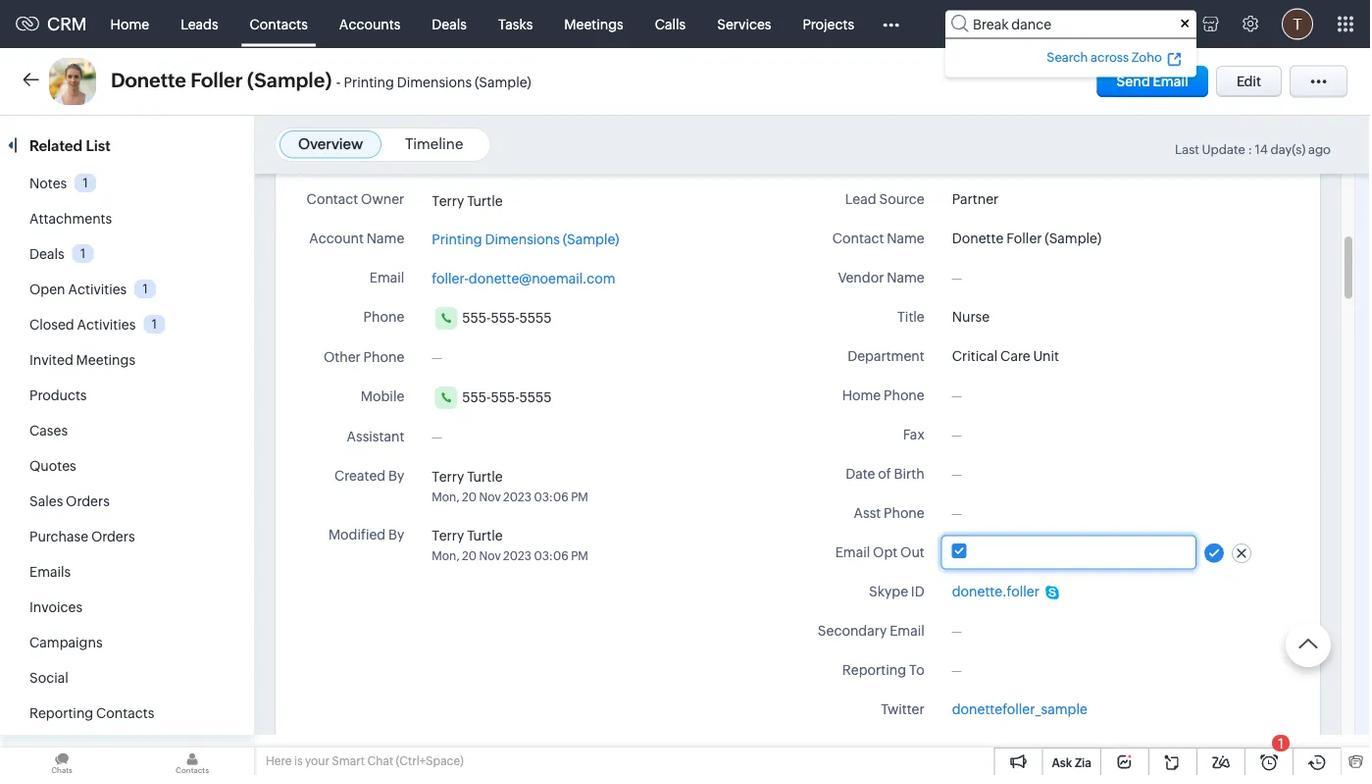 Task type: locate. For each thing, give the bounding box(es) containing it.
vendor
[[839, 270, 884, 286]]

name down "owner"
[[367, 231, 405, 247]]

1 horizontal spatial foller
[[1007, 231, 1043, 247]]

phone for asst phone
[[884, 505, 925, 521]]

invoices link
[[29, 600, 82, 615]]

1 555-555-5555 from the top
[[462, 310, 552, 326]]

fax
[[904, 427, 925, 443]]

0 vertical spatial deals link
[[416, 0, 483, 48]]

(sample)
[[247, 69, 332, 92], [475, 75, 532, 90], [1045, 231, 1102, 247], [563, 231, 620, 247]]

cases
[[29, 423, 68, 439]]

1 vertical spatial 03:06
[[534, 549, 569, 563]]

1 vertical spatial meetings
[[76, 352, 135, 368]]

mon,
[[432, 490, 460, 504], [432, 549, 460, 563]]

Other Modules field
[[870, 8, 913, 40]]

terry for modified by
[[432, 528, 464, 543]]

0 vertical spatial donette
[[111, 69, 186, 92]]

1 mon, from the top
[[432, 490, 460, 504]]

name down "source"
[[887, 231, 925, 246]]

deals link left tasks
[[416, 0, 483, 48]]

2 555-555-5555 from the top
[[462, 389, 552, 405]]

2 turtle from the top
[[467, 469, 503, 485]]

chats image
[[0, 748, 124, 775]]

1 vertical spatial mon,
[[432, 549, 460, 563]]

deals link
[[416, 0, 483, 48], [29, 246, 64, 262]]

2 mon, from the top
[[432, 549, 460, 563]]

1 horizontal spatial printing
[[432, 231, 482, 247]]

activities up invited meetings
[[77, 317, 136, 333]]

nurse
[[953, 310, 990, 325]]

vendor name
[[839, 270, 925, 286]]

terry turtle mon, 20 nov 2023 03:06 pm for modified by
[[432, 528, 589, 563]]

2 vertical spatial terry
[[432, 528, 464, 543]]

nov for modified by
[[479, 549, 501, 563]]

printing down terry turtle
[[432, 231, 482, 247]]

contacts up chats image
[[96, 706, 154, 721]]

email up to
[[890, 623, 925, 639]]

contact up account in the left top of the page
[[307, 191, 358, 207]]

chat
[[367, 755, 394, 768]]

2 nov from the top
[[479, 549, 501, 563]]

turtle for modified by
[[467, 528, 503, 543]]

0 vertical spatial by
[[389, 468, 405, 484]]

foller-
[[432, 271, 469, 286]]

attachments
[[29, 211, 112, 227]]

1 20 from the top
[[462, 490, 477, 504]]

reporting down social on the left bottom
[[29, 706, 93, 721]]

2 vertical spatial contact
[[833, 231, 884, 246]]

calls link
[[639, 0, 702, 48]]

1 vertical spatial printing dimensions (sample) link
[[432, 229, 620, 250]]

2 terry turtle mon, 20 nov 2023 03:06 pm from the top
[[432, 528, 589, 563]]

orders up purchase orders
[[66, 494, 110, 509]]

account
[[309, 231, 364, 247]]

mon, for created by
[[432, 490, 460, 504]]

1 vertical spatial reporting
[[29, 706, 93, 721]]

assistant
[[347, 429, 405, 445]]

contacts up the donette foller (sample) - printing dimensions (sample)
[[250, 16, 308, 32]]

timeline
[[405, 135, 463, 153]]

terry turtle mon, 20 nov 2023 03:06 pm
[[432, 469, 589, 504], [432, 528, 589, 563]]

profile element
[[1271, 0, 1326, 48]]

email down account name in the top left of the page
[[370, 270, 405, 286]]

orders for sales orders
[[66, 494, 110, 509]]

terry turtle
[[432, 193, 503, 209]]

contact
[[295, 161, 348, 177], [307, 191, 358, 207], [833, 231, 884, 246]]

reporting contacts
[[29, 706, 154, 721]]

1 vertical spatial deals link
[[29, 246, 64, 262]]

foller for donette foller (sample)
[[1007, 231, 1043, 247]]

ask
[[1052, 756, 1073, 769]]

0 vertical spatial printing
[[344, 75, 394, 90]]

(sample) for donette foller (sample) - printing dimensions (sample)
[[247, 69, 332, 92]]

reporting for reporting contacts
[[29, 706, 93, 721]]

1 vertical spatial orders
[[91, 529, 135, 545]]

1 vertical spatial dimensions
[[485, 231, 560, 247]]

orders
[[66, 494, 110, 509], [91, 529, 135, 545]]

reporting
[[843, 662, 907, 678], [29, 706, 93, 721]]

1 vertical spatial pm
[[571, 549, 589, 563]]

invoices
[[29, 600, 82, 615]]

secondary
[[818, 623, 887, 639]]

dimensions up foller-donette@noemail.com link
[[485, 231, 560, 247]]

other phone
[[324, 350, 405, 365]]

home for home
[[110, 16, 149, 32]]

upgrade
[[964, 25, 1021, 38]]

1 vertical spatial printing
[[432, 231, 482, 247]]

orders right purchase
[[91, 529, 135, 545]]

20
[[462, 490, 477, 504], [462, 549, 477, 563]]

invited
[[29, 352, 73, 368]]

1 vertical spatial 555-555-5555
[[462, 389, 552, 405]]

pm
[[571, 490, 589, 504], [571, 549, 589, 563]]

nov for created by
[[479, 490, 501, 504]]

0 vertical spatial home
[[110, 16, 149, 32]]

asst
[[854, 505, 881, 521]]

0 vertical spatial 03:06
[[534, 490, 569, 504]]

0 vertical spatial 5555
[[520, 310, 552, 326]]

555-555-5555 for mobile
[[462, 389, 552, 405]]

03:06
[[534, 490, 569, 504], [534, 549, 569, 563]]

1 terry from the top
[[432, 193, 464, 209]]

phone up fax
[[884, 388, 925, 403]]

contact down overview
[[295, 161, 348, 177]]

email left opt
[[836, 545, 871, 560]]

contacts link
[[234, 0, 324, 48]]

3 turtle from the top
[[467, 528, 503, 543]]

printing right -
[[344, 75, 394, 90]]

edit button
[[1217, 66, 1282, 97]]

1 horizontal spatial deals link
[[416, 0, 483, 48]]

1 vertical spatial terry turtle mon, 20 nov 2023 03:06 pm
[[432, 528, 589, 563]]

0 vertical spatial 20
[[462, 490, 477, 504]]

printing dimensions (sample) link up timeline
[[344, 74, 532, 91]]

0 vertical spatial pm
[[571, 490, 589, 504]]

secondary email
[[818, 623, 925, 639]]

critical care unit
[[953, 349, 1060, 365]]

1 vertical spatial home
[[843, 388, 881, 403]]

1 horizontal spatial home
[[843, 388, 881, 403]]

donette
[[111, 69, 186, 92], [953, 231, 1004, 247]]

0 vertical spatial deals
[[432, 16, 467, 32]]

deals up open
[[29, 246, 64, 262]]

name for contact name
[[887, 231, 925, 246]]

0 vertical spatial terry
[[432, 193, 464, 209]]

out
[[901, 545, 925, 560]]

profile image
[[1282, 8, 1314, 40]]

name for vendor name
[[887, 270, 925, 286]]

enterprise-trial upgrade
[[948, 9, 1037, 38]]

open activities
[[29, 282, 127, 297]]

activities
[[68, 282, 127, 297], [77, 317, 136, 333]]

1 03:06 from the top
[[534, 490, 569, 504]]

0 horizontal spatial deals
[[29, 246, 64, 262]]

0 vertical spatial foller
[[191, 69, 243, 92]]

0 horizontal spatial printing
[[344, 75, 394, 90]]

here is your smart chat (ctrl+space)
[[266, 755, 464, 768]]

0 horizontal spatial dimensions
[[397, 75, 472, 90]]

contact down lead in the right top of the page
[[833, 231, 884, 246]]

1 horizontal spatial donette
[[953, 231, 1004, 247]]

phone for other phone
[[364, 350, 405, 365]]

1
[[83, 175, 88, 190], [80, 246, 86, 261], [143, 281, 148, 296], [152, 317, 157, 331], [1279, 735, 1284, 751]]

0 vertical spatial terry turtle mon, 20 nov 2023 03:06 pm
[[432, 469, 589, 504]]

1 horizontal spatial contacts
[[250, 16, 308, 32]]

birth
[[894, 466, 925, 482]]

reporting down the secondary email
[[843, 662, 907, 678]]

1 terry turtle mon, 20 nov 2023 03:06 pm from the top
[[432, 469, 589, 504]]

1 vertical spatial deals
[[29, 246, 64, 262]]

2 terry from the top
[[432, 469, 464, 485]]

sales orders link
[[29, 494, 110, 509]]

555-555-5555
[[462, 310, 552, 326], [462, 389, 552, 405]]

1 pm from the top
[[571, 490, 589, 504]]

printing dimensions (sample) link
[[344, 74, 532, 91], [432, 229, 620, 250]]

0 horizontal spatial home
[[110, 16, 149, 32]]

contact owner
[[307, 191, 405, 207]]

2 by from the top
[[389, 527, 405, 543]]

critical
[[953, 349, 998, 365]]

dimensions up timeline
[[397, 75, 472, 90]]

by
[[389, 468, 405, 484], [389, 527, 405, 543]]

twitter
[[881, 702, 925, 717]]

terry
[[432, 193, 464, 209], [432, 469, 464, 485], [432, 528, 464, 543]]

(sample) inside the donette foller (sample) - printing dimensions (sample)
[[475, 75, 532, 90]]

2 5555 from the top
[[520, 389, 552, 405]]

2 2023 from the top
[[503, 549, 532, 563]]

2 20 from the top
[[462, 549, 477, 563]]

search across zoho link
[[1044, 47, 1185, 67]]

home right crm
[[110, 16, 149, 32]]

home inside home link
[[110, 16, 149, 32]]

0 vertical spatial orders
[[66, 494, 110, 509]]

1 2023 from the top
[[503, 490, 532, 504]]

1 vertical spatial 2023
[[503, 549, 532, 563]]

printing inside printing dimensions (sample) link
[[432, 231, 482, 247]]

meetings left calls
[[564, 16, 624, 32]]

phone
[[364, 309, 405, 325], [364, 350, 405, 365], [884, 388, 925, 403], [884, 505, 925, 521]]

1 horizontal spatial meetings
[[564, 16, 624, 32]]

printing inside the donette foller (sample) - printing dimensions (sample)
[[344, 75, 394, 90]]

signals image
[[1114, 0, 1151, 48]]

terry down timeline
[[432, 193, 464, 209]]

foller
[[191, 69, 243, 92], [1007, 231, 1043, 247]]

1 vertical spatial donette
[[953, 231, 1004, 247]]

0 vertical spatial reporting
[[843, 662, 907, 678]]

sales orders
[[29, 494, 110, 509]]

closed
[[29, 317, 74, 333]]

1 vertical spatial nov
[[479, 549, 501, 563]]

foller for donette foller (sample) - printing dimensions (sample)
[[191, 69, 243, 92]]

donette down partner
[[953, 231, 1004, 247]]

0 vertical spatial 2023
[[503, 490, 532, 504]]

(sample) for donette foller (sample)
[[1045, 231, 1102, 247]]

terry right created by
[[432, 469, 464, 485]]

name up the title
[[887, 270, 925, 286]]

1 nov from the top
[[479, 490, 501, 504]]

home link
[[95, 0, 165, 48]]

by right modified
[[389, 527, 405, 543]]

0 vertical spatial nov
[[479, 490, 501, 504]]

0 vertical spatial printing dimensions (sample) link
[[344, 74, 532, 91]]

meetings down closed activities
[[76, 352, 135, 368]]

0 vertical spatial turtle
[[467, 193, 503, 209]]

2023
[[503, 490, 532, 504], [503, 549, 532, 563]]

here
[[266, 755, 292, 768]]

0 horizontal spatial donette
[[111, 69, 186, 92]]

by right created
[[389, 468, 405, 484]]

0 horizontal spatial deals link
[[29, 246, 64, 262]]

email down the 'zoho'
[[1154, 74, 1189, 89]]

0 vertical spatial mon,
[[432, 490, 460, 504]]

your
[[305, 755, 330, 768]]

owner
[[361, 191, 405, 207]]

5555
[[520, 310, 552, 326], [520, 389, 552, 405]]

2 vertical spatial turtle
[[467, 528, 503, 543]]

terry right modified by
[[432, 528, 464, 543]]

2 03:06 from the top
[[534, 549, 569, 563]]

1 vertical spatial terry
[[432, 469, 464, 485]]

home down department
[[843, 388, 881, 403]]

activities up closed activities link
[[68, 282, 127, 297]]

donette down home link
[[111, 69, 186, 92]]

deals link up open
[[29, 246, 64, 262]]

1 vertical spatial turtle
[[467, 469, 503, 485]]

donette for donette foller (sample)
[[953, 231, 1004, 247]]

send email button
[[1098, 66, 1209, 97]]

1 vertical spatial activities
[[77, 317, 136, 333]]

0 horizontal spatial meetings
[[76, 352, 135, 368]]

2 pm from the top
[[571, 549, 589, 563]]

1 vertical spatial 20
[[462, 549, 477, 563]]

home phone
[[843, 388, 925, 403]]

created by
[[335, 468, 405, 484]]

5555 for phone
[[520, 310, 552, 326]]

contact for contact owner
[[307, 191, 358, 207]]

20 for modified by
[[462, 549, 477, 563]]

pm for modified by
[[571, 549, 589, 563]]

1 vertical spatial by
[[389, 527, 405, 543]]

meetings
[[564, 16, 624, 32], [76, 352, 135, 368]]

3 terry from the top
[[432, 528, 464, 543]]

1 by from the top
[[389, 468, 405, 484]]

0 vertical spatial activities
[[68, 282, 127, 297]]

1 vertical spatial contacts
[[96, 706, 154, 721]]

0 vertical spatial 555-555-5555
[[462, 310, 552, 326]]

home
[[110, 16, 149, 32], [843, 388, 881, 403]]

0 vertical spatial dimensions
[[397, 75, 472, 90]]

phone right 'asst'
[[884, 505, 925, 521]]

modified
[[329, 527, 386, 543]]

1 vertical spatial 5555
[[520, 389, 552, 405]]

printing dimensions (sample) link up foller-donette@noemail.com link
[[432, 229, 620, 250]]

phone up mobile
[[364, 350, 405, 365]]

related list
[[29, 137, 114, 154]]

sales
[[29, 494, 63, 509]]

mon, for modified by
[[432, 549, 460, 563]]

0 vertical spatial meetings
[[564, 16, 624, 32]]

0 horizontal spatial foller
[[191, 69, 243, 92]]

1 vertical spatial contact
[[307, 191, 358, 207]]

0 vertical spatial contact
[[295, 161, 348, 177]]

deals left tasks link
[[432, 16, 467, 32]]

phone for home phone
[[884, 388, 925, 403]]

edit
[[1237, 74, 1262, 89]]

1 vertical spatial foller
[[1007, 231, 1043, 247]]

0 horizontal spatial reporting
[[29, 706, 93, 721]]

contact for contact name
[[833, 231, 884, 246]]

smart
[[332, 755, 365, 768]]

1 horizontal spatial reporting
[[843, 662, 907, 678]]

1 5555 from the top
[[520, 310, 552, 326]]



Task type: vqa. For each thing, say whether or not it's contained in the screenshot.


Task type: describe. For each thing, give the bounding box(es) containing it.
related
[[29, 137, 83, 154]]

emails link
[[29, 564, 71, 580]]

1 horizontal spatial deals
[[432, 16, 467, 32]]

purchase orders link
[[29, 529, 135, 545]]

name for account name
[[367, 231, 405, 247]]

1 turtle from the top
[[467, 193, 503, 209]]

last update : 14 day(s) ago
[[1176, 142, 1332, 157]]

quotes link
[[29, 458, 76, 474]]

accounts
[[339, 16, 401, 32]]

orders for purchase orders
[[91, 529, 135, 545]]

update
[[1202, 142, 1246, 157]]

purchase
[[29, 529, 88, 545]]

of
[[879, 466, 892, 482]]

day(s)
[[1271, 142, 1306, 157]]

terry for created by
[[432, 469, 464, 485]]

contact name
[[833, 231, 925, 246]]

notes link
[[29, 176, 67, 191]]

social link
[[29, 670, 68, 686]]

crm link
[[16, 14, 87, 34]]

by for modified by
[[389, 527, 405, 543]]

1 for notes
[[83, 175, 88, 190]]

send
[[1117, 74, 1151, 89]]

1 for closed activities
[[152, 317, 157, 331]]

closed activities link
[[29, 317, 136, 333]]

14
[[1255, 142, 1269, 157]]

unit
[[1034, 349, 1060, 365]]

accounts link
[[324, 0, 416, 48]]

products link
[[29, 388, 87, 403]]

03:06 for modified by
[[534, 549, 569, 563]]

cases link
[[29, 423, 68, 439]]

activities for open activities
[[68, 282, 127, 297]]

title
[[898, 309, 925, 325]]

projects
[[803, 16, 855, 32]]

skype
[[869, 584, 909, 600]]

phone up the other phone
[[364, 309, 405, 325]]

donettefoller_sample link
[[953, 700, 1088, 720]]

timeline link
[[405, 135, 463, 153]]

5555 for mobile
[[520, 389, 552, 405]]

opt
[[873, 545, 898, 560]]

dimensions inside the donette foller (sample) - printing dimensions (sample)
[[397, 75, 472, 90]]

source
[[880, 191, 925, 207]]

campaigns
[[29, 635, 103, 651]]

reporting for reporting to
[[843, 662, 907, 678]]

foller-donette@noemail.com link
[[432, 268, 616, 289]]

zoho
[[1132, 50, 1163, 64]]

date of birth
[[846, 466, 925, 482]]

social
[[29, 670, 68, 686]]

services link
[[702, 0, 787, 48]]

zia
[[1075, 756, 1092, 769]]

printing dimensions (sample)
[[432, 231, 620, 247]]

search
[[1047, 50, 1089, 64]]

across
[[1091, 50, 1130, 64]]

20 for created by
[[462, 490, 477, 504]]

email opt out
[[836, 545, 925, 560]]

contacts image
[[131, 748, 254, 775]]

turtle for created by
[[467, 469, 503, 485]]

(sample) for printing dimensions (sample)
[[563, 231, 620, 247]]

donette.foller
[[953, 584, 1040, 600]]

donettefoller_sample
[[953, 702, 1088, 718]]

attachments link
[[29, 211, 112, 227]]

reporting contacts link
[[29, 706, 154, 721]]

lead source
[[846, 191, 925, 207]]

services
[[718, 16, 772, 32]]

home for home phone
[[843, 388, 881, 403]]

projects link
[[787, 0, 870, 48]]

crm
[[47, 14, 87, 34]]

skype id
[[869, 584, 925, 600]]

03:06 for created by
[[534, 490, 569, 504]]

donette for donette foller (sample) - printing dimensions (sample)
[[111, 69, 186, 92]]

create menu image
[[1066, 0, 1114, 48]]

mobile
[[361, 389, 405, 405]]

2023 for modified by
[[503, 549, 532, 563]]

1 for deals
[[80, 246, 86, 261]]

list
[[86, 137, 111, 154]]

0 horizontal spatial contacts
[[96, 706, 154, 721]]

2023 for created by
[[503, 490, 532, 504]]

ask zia
[[1052, 756, 1092, 769]]

555-555-5555 for phone
[[462, 310, 552, 326]]

invited meetings
[[29, 352, 135, 368]]

contact for contact information
[[295, 161, 348, 177]]

is
[[294, 755, 303, 768]]

trial
[[1012, 9, 1037, 24]]

pm for created by
[[571, 490, 589, 504]]

(ctrl+space)
[[396, 755, 464, 768]]

department
[[848, 348, 925, 364]]

terry turtle mon, 20 nov 2023 03:06 pm for created by
[[432, 469, 589, 504]]

donette.foller link
[[953, 582, 1060, 602]]

closed activities
[[29, 317, 136, 333]]

account name
[[309, 231, 405, 247]]

overview
[[298, 135, 363, 153]]

calls
[[655, 16, 686, 32]]

activities for closed activities
[[77, 317, 136, 333]]

0 vertical spatial contacts
[[250, 16, 308, 32]]

care
[[1001, 349, 1031, 365]]

Search field
[[946, 10, 1197, 38]]

quotes
[[29, 458, 76, 474]]

1 horizontal spatial dimensions
[[485, 231, 560, 247]]

products
[[29, 388, 87, 403]]

date
[[846, 466, 876, 482]]

donette foller (sample)
[[953, 231, 1102, 247]]

information
[[351, 161, 428, 177]]

1 for open activities
[[143, 281, 148, 296]]

lead
[[846, 191, 877, 207]]

by for created by
[[389, 468, 405, 484]]

other
[[324, 350, 361, 365]]

notes
[[29, 176, 67, 191]]

tasks link
[[483, 0, 549, 48]]

open activities link
[[29, 282, 127, 297]]

leads link
[[165, 0, 234, 48]]

email inside button
[[1154, 74, 1189, 89]]

emails
[[29, 564, 71, 580]]

partner
[[953, 192, 999, 208]]

donette@noemail.com
[[469, 271, 616, 286]]



